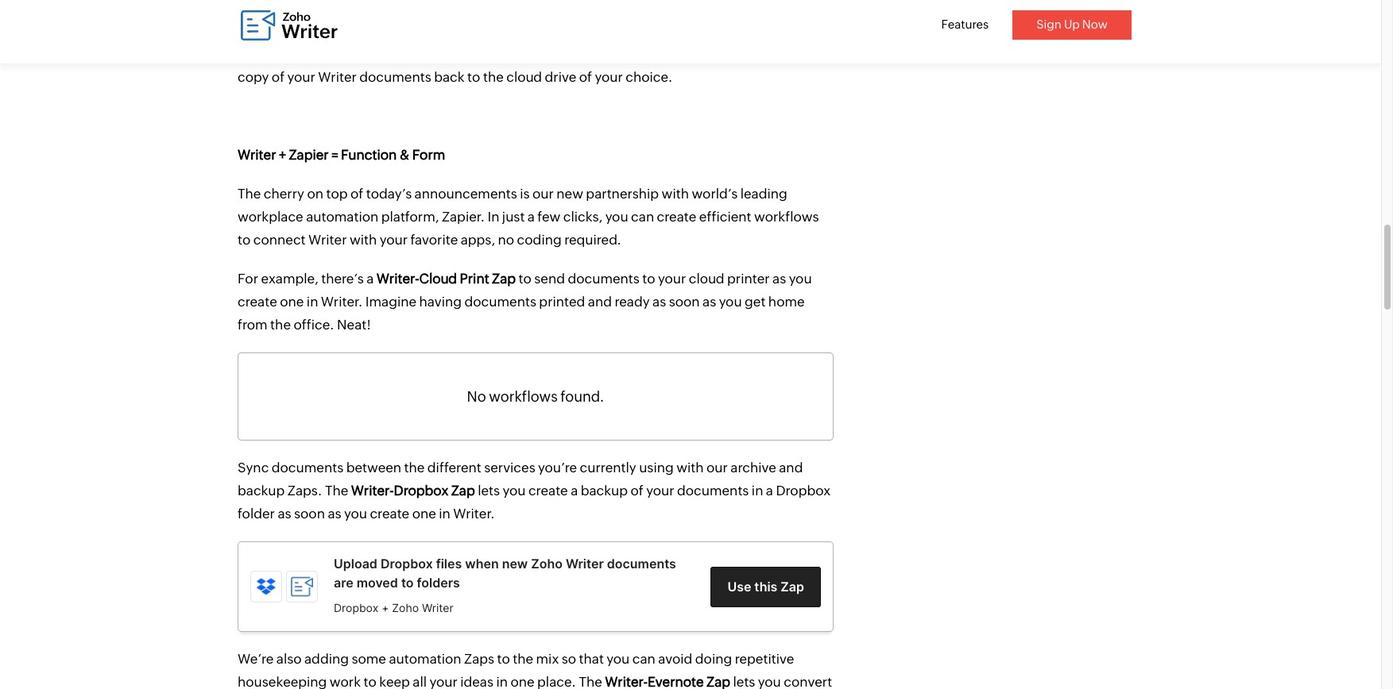 Task type: describe. For each thing, give the bounding box(es) containing it.
drives
[[297, 6, 326, 18]]

you're
[[538, 460, 577, 476]]

connect
[[253, 232, 306, 248]]

documents inside sync documents between the different services you're currently using with our archive and backup zaps. the
[[272, 460, 344, 476]]

a inside option where you can send a copy of your writer documents back to the cloud drive of your choice.
[[826, 46, 833, 62]]

ideas
[[460, 675, 494, 690]]

other cloud drives integrated with writer.
[[238, 6, 435, 18]]

the cherry on top of today's announcements is our new partnership with world's leading workplace automation platform, zapier. in just a few clicks, you can create efficient workflows to connect writer with your favorite apps, no coding required.
[[238, 186, 819, 248]]

a down you're on the left bottom of the page
[[571, 483, 578, 499]]

our inside the cherry on top of today's announcements is our new partnership with world's leading workplace automation platform, zapier. in just a few clicks, you can create efficient workflows to connect writer with your favorite apps, no coding required.
[[533, 186, 554, 202]]

we're
[[238, 652, 274, 668]]

the inside sync documents between the different services you're currently using with our archive and backup zaps. the
[[404, 460, 425, 476]]

as up home
[[773, 271, 786, 287]]

form
[[412, 147, 445, 163]]

clicks,
[[563, 209, 603, 225]]

when
[[465, 557, 499, 572]]

&
[[400, 147, 410, 163]]

zoho
[[531, 557, 563, 572]]

create down writer-dropbox zap
[[370, 506, 409, 522]]

can inside we're also adding some automation zaps to the mix so that you can avoid doing repetitive housekeeping work to keep all your ideas in one place. the
[[632, 652, 656, 668]]

top
[[326, 186, 348, 202]]

printer
[[727, 271, 770, 287]]

announcements
[[415, 186, 517, 202]]

integrated
[[328, 6, 378, 18]]

completing the integration will be our existing
[[238, 46, 530, 62]]

documents inside upload dropbox files when new zoho writer documents are moved to folders
[[607, 557, 676, 572]]

you down the 'services'
[[503, 483, 526, 499]]

can inside the cherry on top of today's announcements is our new partnership with world's leading workplace automation platform, zapier. in just a few clicks, you can create efficient workflows to connect writer with your favorite apps, no coding required.
[[631, 209, 654, 225]]

just
[[502, 209, 525, 225]]

as right ready
[[653, 294, 666, 310]]

you get
[[719, 294, 766, 310]]

0 horizontal spatial workflows
[[489, 389, 558, 406]]

and inside sync documents between the different services you're currently using with our archive and backup zaps. the
[[779, 460, 803, 476]]

upload dropbox files when new zoho writer documents are moved to folders
[[334, 557, 676, 592]]

moved
[[357, 576, 398, 592]]

there's
[[321, 271, 364, 287]]

function
[[341, 147, 397, 163]]

you down the zaps. the
[[344, 506, 367, 522]]

documents inside option where you can send a copy of your writer documents back to the cloud drive of your choice.
[[359, 69, 431, 85]]

no
[[467, 389, 486, 406]]

zaps
[[464, 652, 494, 668]]

to right zaps
[[497, 652, 510, 668]]

the
[[238, 186, 261, 202]]

be
[[435, 46, 451, 62]]

1 horizontal spatial with
[[381, 6, 401, 18]]

a inside the cherry on top of today's announcements is our new partnership with world's leading workplace automation platform, zapier. in just a few clicks, you can create efficient workflows to connect writer with your favorite apps, no coding required.
[[528, 209, 535, 225]]

can send
[[767, 46, 824, 62]]

neat!
[[337, 317, 371, 333]]

housekeeping
[[238, 675, 327, 690]]

the inside to send documents to your cloud printer as you create one in writer. imagine having documents printed and ready as soon as you get home from the office. neat!
[[270, 317, 291, 333]]

upload dropbox files when new zoho writer documents are moved to folders link
[[334, 555, 695, 593]]

home
[[769, 294, 805, 310]]

doing
[[695, 652, 732, 668]]

workflows inside the cherry on top of today's announcements is our new partnership with world's leading workplace automation platform, zapier. in just a few clicks, you can create efficient workflows to connect writer with your favorite apps, no coding required.
[[754, 209, 819, 225]]

to inside the cherry on top of today's announcements is our new partnership with world's leading workplace automation platform, zapier. in just a few clicks, you can create efficient workflows to connect writer with your favorite apps, no coding required.
[[238, 232, 251, 248]]

services
[[484, 460, 535, 476]]

zap for writer-dropbox zap
[[451, 483, 475, 499]]

soon inside to send documents to your cloud printer as you create one in writer. imagine having documents printed and ready as soon as you get home from the office. neat!
[[669, 294, 700, 310]]

between
[[346, 460, 401, 476]]

is
[[520, 186, 530, 202]]

folders
[[417, 576, 460, 592]]

keep
[[379, 675, 410, 690]]

writer + zapier = function & form
[[238, 147, 445, 163]]

in down archive
[[752, 483, 763, 499]]

that
[[579, 652, 604, 668]]

dropbox for upload dropbox files when new zoho writer documents are moved to folders
[[381, 557, 433, 572]]

your inside lets you create a backup of your documents in a dropbox folder as soon as you create one in writer.
[[646, 483, 674, 499]]

zap for use this zap
[[781, 579, 804, 595]]

of right drive
[[579, 69, 592, 85]]

sign up now
[[1037, 17, 1108, 31]]

archive
[[731, 460, 776, 476]]

work
[[330, 675, 361, 690]]

so
[[562, 652, 576, 668]]

found.
[[561, 389, 604, 406]]

also
[[276, 652, 302, 668]]

existing
[[478, 46, 527, 62]]

in inside we're also adding some automation zaps to the mix so that you can avoid doing repetitive housekeeping work to keep all your ideas in one place. the
[[496, 675, 508, 690]]

create down you're on the left bottom of the page
[[528, 483, 568, 499]]

sync
[[238, 460, 269, 476]]

for example, there's a writer-cloud print zap
[[238, 271, 516, 287]]

in
[[488, 209, 500, 225]]

new inside upload dropbox files when new zoho writer documents are moved to folders
[[502, 557, 528, 572]]

soon inside lets you create a backup of your documents in a dropbox folder as soon as you create one in writer.
[[294, 506, 325, 522]]

drive
[[545, 69, 576, 85]]

favorite
[[410, 232, 458, 248]]

of inside the cherry on top of today's announcements is our new partnership with world's leading workplace automation platform, zapier. in just a few clicks, you can create efficient workflows to connect writer with your favorite apps, no coding required.
[[350, 186, 363, 202]]

writer. inside lets you create a backup of your documents in a dropbox folder as soon as you create one in writer.
[[453, 506, 495, 522]]

your down completing on the top left of page
[[287, 69, 315, 85]]

this
[[755, 579, 778, 595]]

backup inside sync documents between the different services you're currently using with our archive and backup zaps. the
[[238, 483, 285, 499]]

features
[[941, 17, 989, 31]]

to up ready
[[642, 271, 655, 287]]

adding
[[304, 652, 349, 668]]

writer-dropbox zap
[[351, 483, 475, 499]]

choice.
[[626, 69, 673, 85]]

of down completing on the top left of page
[[272, 69, 285, 85]]

create inside to send documents to your cloud printer as you create one in writer. imagine having documents printed and ready as soon as you get home from the office. neat!
[[238, 294, 277, 310]]

on
[[307, 186, 324, 202]]

for
[[238, 271, 258, 287]]

lets
[[478, 483, 500, 499]]

world's
[[692, 186, 738, 202]]

copy
[[238, 69, 269, 85]]

print
[[460, 271, 489, 287]]

mix
[[536, 652, 559, 668]]

sync documents between the different services you're currently using with our archive and backup zaps. the
[[238, 460, 803, 499]]

the inside we're also adding some automation zaps to the mix so that you can avoid doing repetitive housekeeping work to keep all your ideas in one place. the
[[513, 652, 533, 668]]

to the
[[467, 69, 504, 85]]

writer. inside to send documents to your cloud printer as you create one in writer. imagine having documents printed and ready as soon as you get home from the office. neat!
[[321, 294, 363, 310]]



Task type: vqa. For each thing, say whether or not it's contained in the screenshot.
the your within Farewell BlueJeans: Boost your business communication with Zoho Meeting
no



Task type: locate. For each thing, give the bounding box(es) containing it.
of
[[272, 69, 285, 85], [579, 69, 592, 85], [350, 186, 363, 202], [631, 483, 644, 499]]

0 vertical spatial writer.
[[403, 6, 435, 18]]

your
[[287, 69, 315, 85], [595, 69, 623, 85], [380, 232, 408, 248], [658, 271, 686, 287], [646, 483, 674, 499], [430, 675, 458, 690]]

ready
[[615, 294, 650, 310]]

writer down automation
[[308, 232, 347, 248]]

create down world's
[[657, 209, 697, 225]]

workflows down leading
[[754, 209, 819, 225]]

0 vertical spatial writer-
[[377, 271, 419, 287]]

can
[[631, 209, 654, 225], [632, 652, 656, 668]]

dropbox down different
[[394, 483, 449, 499]]

writer. up will
[[403, 6, 435, 18]]

now
[[1082, 17, 1108, 31]]

1 horizontal spatial zap
[[492, 271, 516, 287]]

a right there's
[[367, 271, 374, 287]]

to
[[238, 232, 251, 248], [519, 271, 532, 287], [642, 271, 655, 287], [401, 576, 414, 592], [497, 652, 510, 668], [364, 675, 377, 690]]

0 vertical spatial workflows
[[754, 209, 819, 225]]

1 vertical spatial cloud
[[506, 69, 542, 85]]

currently using
[[580, 460, 674, 476]]

partnership with
[[586, 186, 689, 202]]

your inside the cherry on top of today's announcements is our new partnership with world's leading workplace automation platform, zapier. in just a few clicks, you can create efficient workflows to connect writer with your favorite apps, no coding required.
[[380, 232, 408, 248]]

0 vertical spatial and
[[588, 294, 612, 310]]

in up office. on the left of the page
[[307, 294, 318, 310]]

0 horizontal spatial our
[[453, 46, 475, 62]]

with right integrated
[[381, 6, 401, 18]]

completing
[[238, 46, 313, 62]]

1 vertical spatial one
[[412, 506, 436, 522]]

our right be
[[453, 46, 475, 62]]

no workflows found.
[[467, 389, 604, 406]]

0 horizontal spatial writer.
[[321, 294, 363, 310]]

cloud left printer at the right of page
[[689, 271, 725, 287]]

leading
[[741, 186, 788, 202]]

to send documents to your cloud printer as you create one in writer. imagine having documents printed and ready as soon as you get home from the office. neat!
[[238, 271, 812, 333]]

we're also adding some automation zaps to the mix so that you can avoid doing repetitive housekeeping work to keep all your ideas in one place. the
[[238, 652, 794, 690]]

printed
[[539, 294, 585, 310]]

back
[[434, 69, 465, 85]]

avoid
[[658, 652, 693, 668]]

2 horizontal spatial one
[[511, 675, 535, 690]]

with inside the cherry on top of today's announcements is our new partnership with world's leading workplace automation platform, zapier. in just a few clicks, you can create efficient workflows to connect writer with your favorite apps, no coding required.
[[350, 232, 377, 248]]

0 vertical spatial one
[[280, 294, 304, 310]]

and left ready
[[588, 294, 612, 310]]

your left printer at the right of page
[[658, 271, 686, 287]]

zap
[[492, 271, 516, 287], [451, 483, 475, 499], [781, 579, 804, 595]]

0 vertical spatial writer
[[318, 69, 357, 85]]

with our
[[677, 460, 728, 476]]

option
[[655, 46, 697, 62]]

writer- down between
[[351, 483, 394, 499]]

you down partnership with
[[605, 209, 628, 225]]

dropbox for writer-dropbox zap
[[394, 483, 449, 499]]

where
[[699, 46, 738, 62]]

up
[[1064, 17, 1080, 31]]

one
[[280, 294, 304, 310], [412, 506, 436, 522], [511, 675, 535, 690]]

zap down different
[[451, 483, 475, 499]]

features link
[[941, 17, 989, 31]]

writer- up imagine having
[[377, 271, 419, 287]]

the down other cloud drives integrated with writer.
[[315, 46, 336, 62]]

writer inside option where you can send a copy of your writer documents back to the cloud drive of your choice.
[[318, 69, 357, 85]]

your right all
[[430, 675, 458, 690]]

writer inside upload dropbox files when new zoho writer documents are moved to folders
[[566, 557, 604, 572]]

one down example,
[[280, 294, 304, 310]]

1 horizontal spatial writer.
[[403, 6, 435, 18]]

0 horizontal spatial backup
[[238, 483, 285, 499]]

writer down "integration"
[[318, 69, 357, 85]]

cloud inside option where you can send a copy of your writer documents back to the cloud drive of your choice.
[[506, 69, 542, 85]]

0 vertical spatial cloud
[[268, 6, 295, 18]]

upload
[[334, 557, 377, 572]]

our right is
[[533, 186, 554, 202]]

workflows
[[754, 209, 819, 225], [489, 389, 558, 406]]

0 vertical spatial with
[[381, 6, 401, 18]]

1 vertical spatial with
[[350, 232, 377, 248]]

dropbox down archive
[[776, 483, 831, 499]]

new left the zoho
[[502, 557, 528, 572]]

writer. down there's
[[321, 294, 363, 310]]

0 horizontal spatial zap
[[451, 483, 475, 499]]

as inside lets you create a backup of your documents in a dropbox folder as soon as you create one in writer.
[[328, 506, 341, 522]]

dropbox
[[394, 483, 449, 499], [776, 483, 831, 499], [381, 557, 433, 572]]

2 horizontal spatial writer.
[[453, 506, 495, 522]]

0 vertical spatial new
[[557, 186, 583, 202]]

new
[[557, 186, 583, 202], [502, 557, 528, 572]]

coding
[[517, 232, 562, 248]]

your left favorite
[[380, 232, 408, 248]]

2 vertical spatial writer.
[[453, 506, 495, 522]]

2 vertical spatial cloud
[[689, 271, 725, 287]]

2 vertical spatial one
[[511, 675, 535, 690]]

different
[[428, 460, 481, 476]]

a right can send
[[826, 46, 833, 62]]

create inside the cherry on top of today's announcements is our new partnership with world's leading workplace automation platform, zapier. in just a few clicks, you can create efficient workflows to connect writer with your favorite apps, no coding required.
[[657, 209, 697, 225]]

soon right ready
[[669, 294, 700, 310]]

all
[[413, 675, 427, 690]]

create
[[657, 209, 697, 225], [238, 294, 277, 310], [528, 483, 568, 499], [370, 506, 409, 522]]

1 vertical spatial our
[[533, 186, 554, 202]]

a down archive
[[766, 483, 773, 499]]

0 vertical spatial soon
[[669, 294, 700, 310]]

use this zap
[[728, 579, 804, 595]]

use
[[728, 579, 751, 595]]

1 vertical spatial writer-
[[351, 483, 394, 499]]

option where you can send a copy of your writer documents back to the cloud drive of your choice.
[[238, 46, 833, 85]]

writer-
[[377, 271, 419, 287], [351, 483, 394, 499]]

efficient
[[699, 209, 752, 225]]

writer inside the cherry on top of today's announcements is our new partnership with world's leading workplace automation platform, zapier. in just a few clicks, you can create efficient workflows to connect writer with your favorite apps, no coding required.
[[308, 232, 347, 248]]

dropbox inside lets you create a backup of your documents in a dropbox folder as soon as you create one in writer.
[[776, 483, 831, 499]]

as down the zaps. the
[[328, 506, 341, 522]]

1 vertical spatial writer
[[308, 232, 347, 248]]

1 horizontal spatial our
[[533, 186, 554, 202]]

of right top on the left top
[[350, 186, 363, 202]]

backup down currently using
[[581, 483, 628, 499]]

workplace
[[238, 209, 303, 225]]

one inside to send documents to your cloud printer as you create one in writer. imagine having documents printed and ready as soon as you get home from the office. neat!
[[280, 294, 304, 310]]

writer. down lets
[[453, 506, 495, 522]]

zap right this
[[781, 579, 804, 595]]

cherry
[[264, 186, 304, 202]]

your inside we're also adding some automation zaps to the mix so that you can avoid doing repetitive housekeeping work to keep all your ideas in one place. the
[[430, 675, 458, 690]]

new inside the cherry on top of today's announcements is our new partnership with world's leading workplace automation platform, zapier. in just a few clicks, you can create efficient workflows to connect writer with your favorite apps, no coding required.
[[557, 186, 583, 202]]

are
[[334, 576, 353, 592]]

as
[[773, 271, 786, 287], [653, 294, 666, 310], [703, 294, 716, 310], [328, 506, 341, 522]]

0 horizontal spatial cloud
[[268, 6, 295, 18]]

1 horizontal spatial and
[[779, 460, 803, 476]]

apps, no
[[461, 232, 514, 248]]

your left choice.
[[595, 69, 623, 85]]

1 horizontal spatial workflows
[[754, 209, 819, 225]]

you up home
[[789, 271, 812, 287]]

writer.
[[403, 6, 435, 18], [321, 294, 363, 310], [453, 506, 495, 522]]

to inside upload dropbox files when new zoho writer documents are moved to folders
[[401, 576, 414, 592]]

writer right the zoho
[[566, 557, 604, 572]]

our
[[453, 46, 475, 62], [533, 186, 554, 202]]

soon down the zaps. the
[[294, 506, 325, 522]]

and right archive
[[779, 460, 803, 476]]

you inside we're also adding some automation zaps to the mix so that you can avoid doing repetitive housekeeping work to keep all your ideas in one place. the
[[607, 652, 630, 668]]

you inside the cherry on top of today's announcements is our new partnership with world's leading workplace automation platform, zapier. in just a few clicks, you can create efficient workflows to connect writer with your favorite apps, no coding required.
[[605, 209, 628, 225]]

2 vertical spatial zap
[[781, 579, 804, 595]]

1 horizontal spatial one
[[412, 506, 436, 522]]

in inside to send documents to your cloud printer as you create one in writer. imagine having documents printed and ready as soon as you get home from the office. neat!
[[307, 294, 318, 310]]

0 horizontal spatial and
[[588, 294, 612, 310]]

1 horizontal spatial new
[[557, 186, 583, 202]]

with down automation
[[350, 232, 377, 248]]

the
[[315, 46, 336, 62], [270, 317, 291, 333], [404, 460, 425, 476], [513, 652, 533, 668]]

lets you create a backup of your documents in a dropbox folder as soon as you create one in writer.
[[238, 483, 831, 522]]

backup inside lets you create a backup of your documents in a dropbox folder as soon as you create one in writer.
[[581, 483, 628, 499]]

dropbox up moved
[[381, 557, 433, 572]]

you inside to send documents to your cloud printer as you create one in writer. imagine having documents printed and ready as soon as you get home from the office. neat!
[[789, 271, 812, 287]]

place. the
[[537, 675, 602, 690]]

0 horizontal spatial with
[[350, 232, 377, 248]]

to down workplace
[[238, 232, 251, 248]]

your down currently using
[[646, 483, 674, 499]]

the up writer-dropbox zap
[[404, 460, 425, 476]]

workflows right no
[[489, 389, 558, 406]]

1 horizontal spatial soon
[[669, 294, 700, 310]]

other
[[238, 6, 266, 18]]

backup up folder as
[[238, 483, 285, 499]]

soon
[[669, 294, 700, 310], [294, 506, 325, 522]]

zap right print at the left of the page
[[492, 271, 516, 287]]

to left keep
[[364, 675, 377, 690]]

send
[[534, 271, 565, 287]]

to right moved
[[401, 576, 414, 592]]

0 horizontal spatial one
[[280, 294, 304, 310]]

zaps. the
[[288, 483, 348, 499]]

of down currently using
[[631, 483, 644, 499]]

1 horizontal spatial backup
[[581, 483, 628, 499]]

office.
[[294, 317, 334, 333]]

of inside lets you create a backup of your documents in a dropbox folder as soon as you create one in writer.
[[631, 483, 644, 499]]

you right that
[[607, 652, 630, 668]]

in down writer-dropbox zap
[[439, 506, 451, 522]]

as left you get
[[703, 294, 716, 310]]

a right just
[[528, 209, 535, 225]]

required.
[[564, 232, 621, 248]]

2 horizontal spatial zap
[[781, 579, 804, 595]]

2 vertical spatial writer
[[566, 557, 604, 572]]

automation
[[306, 209, 379, 225]]

the left 'mix'
[[513, 652, 533, 668]]

can down partnership with
[[631, 209, 654, 225]]

create up the from
[[238, 294, 277, 310]]

can left "avoid"
[[632, 652, 656, 668]]

cloud inside to send documents to your cloud printer as you create one in writer. imagine having documents printed and ready as soon as you get home from the office. neat!
[[689, 271, 725, 287]]

you inside option where you can send a copy of your writer documents back to the cloud drive of your choice.
[[741, 46, 764, 62]]

0 horizontal spatial new
[[502, 557, 528, 572]]

to left send
[[519, 271, 532, 287]]

will
[[411, 46, 432, 62]]

2 horizontal spatial cloud
[[689, 271, 725, 287]]

0 horizontal spatial soon
[[294, 506, 325, 522]]

1 backup from the left
[[238, 483, 285, 499]]

some automation
[[352, 652, 462, 668]]

in right ideas
[[496, 675, 508, 690]]

1 vertical spatial workflows
[[489, 389, 558, 406]]

cloud down existing in the left top of the page
[[506, 69, 542, 85]]

from
[[238, 317, 268, 333]]

example,
[[261, 271, 319, 287]]

dropbox inside upload dropbox files when new zoho writer documents are moved to folders
[[381, 557, 433, 572]]

1 vertical spatial and
[[779, 460, 803, 476]]

sign
[[1037, 17, 1062, 31]]

cloud right other
[[268, 6, 295, 18]]

new up the 'clicks,'
[[557, 186, 583, 202]]

1 vertical spatial soon
[[294, 506, 325, 522]]

you right where
[[741, 46, 764, 62]]

1 horizontal spatial cloud
[[506, 69, 542, 85]]

in
[[307, 294, 318, 310], [752, 483, 763, 499], [439, 506, 451, 522], [496, 675, 508, 690]]

1 vertical spatial zap
[[451, 483, 475, 499]]

one inside we're also adding some automation zaps to the mix so that you can avoid doing repetitive housekeeping work to keep all your ideas in one place. the
[[511, 675, 535, 690]]

documents inside lets you create a backup of your documents in a dropbox folder as soon as you create one in writer.
[[677, 483, 749, 499]]

2 backup from the left
[[581, 483, 628, 499]]

1 vertical spatial writer.
[[321, 294, 363, 310]]

few
[[538, 209, 561, 225]]

1 vertical spatial can
[[632, 652, 656, 668]]

0 vertical spatial zap
[[492, 271, 516, 287]]

1 vertical spatial new
[[502, 557, 528, 572]]

sign up now link
[[1013, 10, 1132, 39]]

the right the from
[[270, 317, 291, 333]]

a
[[826, 46, 833, 62], [528, 209, 535, 225], [367, 271, 374, 287], [571, 483, 578, 499], [766, 483, 773, 499]]

repetitive
[[735, 652, 794, 668]]

and inside to send documents to your cloud printer as you create one in writer. imagine having documents printed and ready as soon as you get home from the office. neat!
[[588, 294, 612, 310]]

cloud
[[268, 6, 295, 18], [506, 69, 542, 85], [689, 271, 725, 287]]

your inside to send documents to your cloud printer as you create one in writer. imagine having documents printed and ready as soon as you get home from the office. neat!
[[658, 271, 686, 287]]

one inside lets you create a backup of your documents in a dropbox folder as soon as you create one in writer.
[[412, 506, 436, 522]]

one right ideas
[[511, 675, 535, 690]]

0 vertical spatial can
[[631, 209, 654, 225]]

and
[[588, 294, 612, 310], [779, 460, 803, 476]]

one down writer-dropbox zap
[[412, 506, 436, 522]]

0 vertical spatial our
[[453, 46, 475, 62]]



